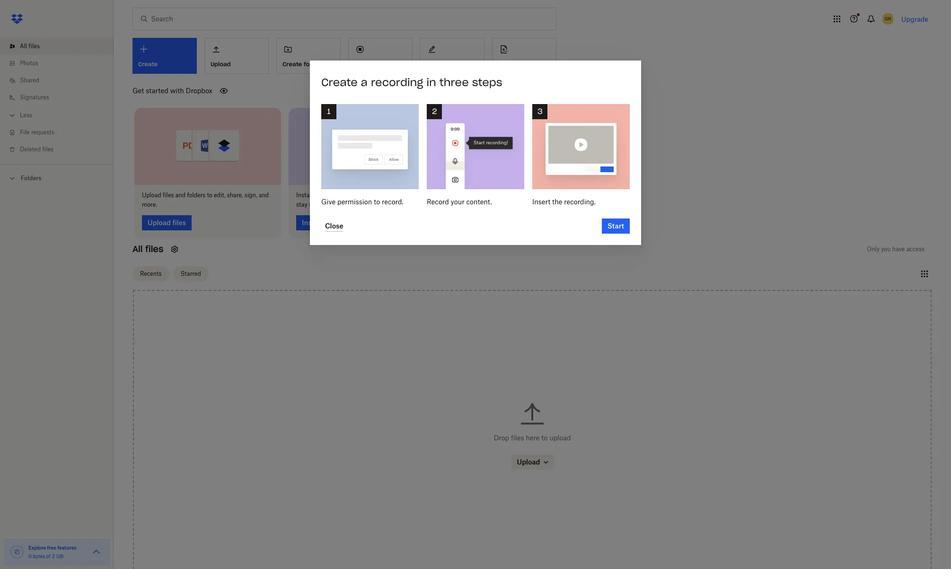 Task type: describe. For each thing, give the bounding box(es) containing it.
starred button
[[173, 266, 209, 282]]

create folder button
[[276, 38, 341, 74]]

gb
[[56, 554, 63, 559]]

recording.
[[564, 198, 596, 206]]

upgrade
[[901, 15, 928, 23]]

drop
[[494, 434, 509, 442]]

photos link
[[8, 55, 114, 72]]

record for record
[[354, 60, 375, 68]]

of
[[46, 554, 51, 559]]

permission
[[337, 198, 372, 206]]

files up recents
[[145, 243, 163, 254]]

all files inside list item
[[20, 43, 40, 50]]

steps
[[472, 76, 502, 89]]

all inside list item
[[20, 43, 27, 50]]

dropbox
[[186, 87, 212, 95]]

1 vertical spatial all
[[132, 243, 143, 254]]

file
[[20, 129, 30, 136]]

install
[[296, 191, 313, 199]]

files inside 'deleted files' link
[[42, 146, 54, 153]]

offline
[[388, 191, 405, 199]]

here
[[526, 434, 540, 442]]

record for record your content.
[[427, 198, 449, 206]]

get started with dropbox
[[132, 87, 212, 95]]

the
[[552, 198, 562, 206]]

2 on from the left
[[367, 191, 374, 199]]

more.
[[142, 201, 157, 208]]

desktop
[[323, 191, 344, 199]]

explore
[[28, 545, 46, 551]]

create a recording in three steps dialog
[[310, 61, 641, 245]]

or
[[559, 191, 564, 199]]

to inside create a recording in three steps "dialog"
[[374, 198, 380, 206]]

deleted files
[[20, 146, 54, 153]]

starred
[[181, 270, 201, 277]]

only you have access
[[867, 245, 925, 252]]

drop files here to upload
[[494, 434, 571, 442]]

started
[[146, 87, 168, 95]]

give
[[321, 198, 336, 206]]

synced.
[[309, 201, 329, 208]]

get signatures
[[498, 60, 541, 68]]

share files with anyone and control edit or view access.
[[450, 191, 578, 208]]

recents
[[140, 270, 162, 277]]

features
[[57, 545, 77, 551]]

2 and from the left
[[259, 191, 269, 199]]

photos
[[20, 60, 38, 67]]

bytes
[[33, 554, 45, 559]]

folders button
[[0, 171, 114, 185]]

files inside share files with anyone and control edit or view access.
[[468, 191, 479, 199]]

signatures link
[[8, 89, 114, 106]]

give permission to record.
[[321, 198, 404, 206]]

your
[[451, 198, 464, 206]]

0
[[28, 554, 32, 559]]

less
[[20, 112, 32, 119]]

install on desktop to work on files offline and stay synced.
[[296, 191, 417, 208]]

sign,
[[245, 191, 257, 199]]

with for files
[[481, 191, 492, 199]]

record your content.
[[427, 198, 492, 206]]

to right here
[[541, 434, 548, 442]]

content.
[[466, 198, 492, 206]]

three
[[439, 76, 469, 89]]

create a recording in three steps
[[321, 76, 502, 89]]

a
[[361, 76, 368, 89]]

close
[[325, 222, 343, 230]]

explore free features 0 bytes of 2 gb
[[28, 545, 77, 559]]

recents button
[[132, 266, 169, 282]]



Task type: vqa. For each thing, say whether or not it's contained in the screenshot.
6th 5:19 from the bottom
no



Task type: locate. For each thing, give the bounding box(es) containing it.
record inside button
[[354, 60, 375, 68]]

1 vertical spatial create
[[321, 76, 358, 89]]

free
[[47, 545, 56, 551]]

with left anyone
[[481, 191, 492, 199]]

create for create a recording in three steps
[[321, 76, 358, 89]]

only
[[867, 245, 880, 252]]

upload
[[549, 434, 571, 442]]

files left here
[[511, 434, 524, 442]]

files inside upload files and folders to edit, share, sign, and more.
[[163, 191, 174, 199]]

1 horizontal spatial get
[[498, 60, 508, 68]]

list
[[0, 32, 114, 165]]

with
[[170, 87, 184, 95], [481, 191, 492, 199]]

files right 'share'
[[468, 191, 479, 199]]

and right sign,
[[259, 191, 269, 199]]

record left your
[[427, 198, 449, 206]]

record
[[354, 60, 375, 68], [427, 198, 449, 206]]

files right upload
[[163, 191, 174, 199]]

all up the photos
[[20, 43, 27, 50]]

files
[[29, 43, 40, 50], [42, 146, 54, 153], [163, 191, 174, 199], [375, 191, 387, 199], [468, 191, 479, 199], [145, 243, 163, 254], [511, 434, 524, 442]]

1 on from the left
[[314, 191, 321, 199]]

on right work
[[367, 191, 374, 199]]

share
[[450, 191, 466, 199]]

insert the recording.
[[532, 198, 596, 206]]

quota usage element
[[9, 545, 25, 560]]

0 horizontal spatial record
[[354, 60, 375, 68]]

and
[[175, 191, 186, 199], [259, 191, 269, 199], [407, 191, 417, 199], [515, 191, 525, 199]]

have
[[892, 245, 905, 252]]

1 vertical spatial get
[[132, 87, 144, 95]]

you
[[881, 245, 891, 252]]

to left record.
[[374, 198, 380, 206]]

edit
[[426, 60, 437, 68]]

recording
[[371, 76, 423, 89]]

and left 'control'
[[515, 191, 525, 199]]

0 horizontal spatial all
[[20, 43, 27, 50]]

start button
[[602, 219, 630, 234]]

shared
[[20, 77, 39, 84]]

and right offline
[[407, 191, 417, 199]]

1 vertical spatial with
[[481, 191, 492, 199]]

all files up the photos
[[20, 43, 40, 50]]

3 and from the left
[[407, 191, 417, 199]]

work
[[352, 191, 366, 199]]

all files up recents
[[132, 243, 163, 254]]

pdf
[[439, 60, 450, 68]]

upload
[[142, 191, 161, 199]]

edit pdf
[[426, 60, 450, 68]]

record button
[[348, 38, 413, 74]]

signatures
[[20, 94, 49, 101]]

2
[[52, 554, 55, 559]]

1 horizontal spatial with
[[481, 191, 492, 199]]

files inside install on desktop to work on files offline and stay synced.
[[375, 191, 387, 199]]

files up the photos
[[29, 43, 40, 50]]

to inside install on desktop to work on files offline and stay synced.
[[345, 191, 351, 199]]

upgrade link
[[901, 15, 928, 23]]

0 vertical spatial all
[[20, 43, 27, 50]]

create
[[282, 60, 302, 68], [321, 76, 358, 89]]

with inside share files with anyone and control edit or view access.
[[481, 191, 492, 199]]

files right deleted
[[42, 146, 54, 153]]

0 vertical spatial with
[[170, 87, 184, 95]]

control
[[526, 191, 545, 199]]

1 horizontal spatial record
[[427, 198, 449, 206]]

close button
[[325, 221, 343, 232]]

edit,
[[214, 191, 225, 199]]

all files list item
[[0, 38, 114, 55]]

0 horizontal spatial get
[[132, 87, 144, 95]]

1 vertical spatial all files
[[132, 243, 163, 254]]

to left work
[[345, 191, 351, 199]]

anyone
[[494, 191, 513, 199]]

get
[[498, 60, 508, 68], [132, 87, 144, 95]]

on
[[314, 191, 321, 199], [367, 191, 374, 199]]

record up the a
[[354, 60, 375, 68]]

files inside all files link
[[29, 43, 40, 50]]

create left folder
[[282, 60, 302, 68]]

all
[[20, 43, 27, 50], [132, 243, 143, 254]]

create for create folder
[[282, 60, 302, 68]]

1 horizontal spatial create
[[321, 76, 358, 89]]

folder
[[304, 60, 321, 68]]

with for started
[[170, 87, 184, 95]]

with right started
[[170, 87, 184, 95]]

1 horizontal spatial on
[[367, 191, 374, 199]]

record inside "dialog"
[[427, 198, 449, 206]]

files left offline
[[375, 191, 387, 199]]

get left started
[[132, 87, 144, 95]]

upload files and folders to edit, share, sign, and more.
[[142, 191, 269, 208]]

0 horizontal spatial create
[[282, 60, 302, 68]]

all up recents
[[132, 243, 143, 254]]

and inside install on desktop to work on files offline and stay synced.
[[407, 191, 417, 199]]

to
[[207, 191, 212, 199], [345, 191, 351, 199], [374, 198, 380, 206], [541, 434, 548, 442]]

and inside share files with anyone and control edit or view access.
[[515, 191, 525, 199]]

edit pdf button
[[420, 38, 485, 74]]

file requests
[[20, 129, 54, 136]]

less image
[[8, 111, 17, 120]]

0 vertical spatial get
[[498, 60, 508, 68]]

record.
[[382, 198, 404, 206]]

dropbox image
[[8, 9, 26, 28]]

0 horizontal spatial all files
[[20, 43, 40, 50]]

4 and from the left
[[515, 191, 525, 199]]

0 vertical spatial all files
[[20, 43, 40, 50]]

get signatures button
[[492, 38, 556, 74]]

get for get signatures
[[498, 60, 508, 68]]

create folder
[[282, 60, 321, 68]]

file requests link
[[8, 124, 114, 141]]

all files link
[[8, 38, 114, 55]]

create inside "dialog"
[[321, 76, 358, 89]]

0 vertical spatial create
[[282, 60, 302, 68]]

share,
[[227, 191, 243, 199]]

get left signatures
[[498, 60, 508, 68]]

get inside get signatures "button"
[[498, 60, 508, 68]]

and left folders
[[175, 191, 186, 199]]

start
[[608, 222, 624, 230]]

create left the a
[[321, 76, 358, 89]]

to left the edit,
[[207, 191, 212, 199]]

requests
[[31, 129, 54, 136]]

folders
[[187, 191, 205, 199]]

access.
[[450, 201, 470, 208]]

1 horizontal spatial all files
[[132, 243, 163, 254]]

deleted
[[20, 146, 41, 153]]

shared link
[[8, 72, 114, 89]]

access
[[906, 245, 925, 252]]

1 horizontal spatial all
[[132, 243, 143, 254]]

stay
[[296, 201, 307, 208]]

all files
[[20, 43, 40, 50], [132, 243, 163, 254]]

edit
[[547, 191, 557, 199]]

signatures
[[510, 60, 541, 68]]

create inside button
[[282, 60, 302, 68]]

view
[[566, 191, 578, 199]]

0 horizontal spatial on
[[314, 191, 321, 199]]

get for get started with dropbox
[[132, 87, 144, 95]]

0 vertical spatial record
[[354, 60, 375, 68]]

1 and from the left
[[175, 191, 186, 199]]

list containing all files
[[0, 32, 114, 165]]

folders
[[21, 175, 41, 182]]

insert
[[532, 198, 550, 206]]

in
[[427, 76, 436, 89]]

1 vertical spatial record
[[427, 198, 449, 206]]

on up synced.
[[314, 191, 321, 199]]

to inside upload files and folders to edit, share, sign, and more.
[[207, 191, 212, 199]]

deleted files link
[[8, 141, 114, 158]]

0 horizontal spatial with
[[170, 87, 184, 95]]



